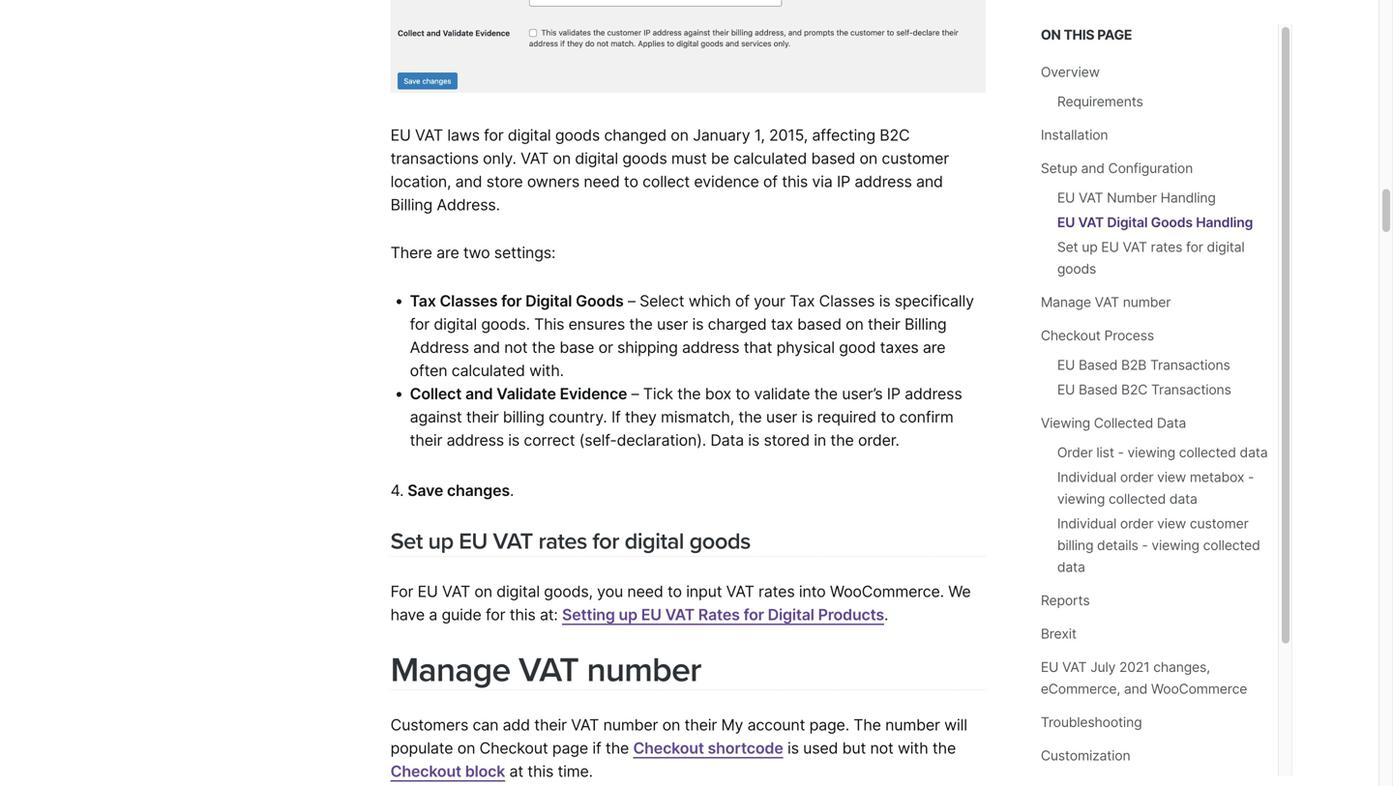 Task type: vqa. For each thing, say whether or not it's contained in the screenshot.
'-'
yes



Task type: describe. For each thing, give the bounding box(es) containing it.
setting
[[562, 606, 615, 625]]

– for tax classes for digital goods
[[628, 292, 636, 311]]

checkout block link
[[391, 763, 505, 782]]

customer inside order list - viewing collected data individual order view metabox - viewing collected data individual order view customer billing details - viewing collected data
[[1190, 516, 1249, 532]]

to up order.
[[881, 408, 896, 427]]

0 horizontal spatial digital
[[526, 292, 572, 311]]

to inside eu vat laws for digital goods changed on january 1, 2015, affecting b2c transactions only. vat on digital goods must be calculated based on customer location, and store owners need to collect evidence of this via ip address and billing address.
[[624, 172, 639, 191]]

and inside 'eu vat july 2021 changes, ecommerce, and woocommerce'
[[1125, 681, 1148, 698]]

box
[[705, 385, 732, 404]]

rates inside eu vat number handling eu vat digital goods handling set up eu vat rates for digital goods
[[1151, 239, 1183, 256]]

– tick the box to validate the user's ip address against their billing country. if they mismatch, the user is required to confirm their address is correct (self-declaration). data is stored in the order.
[[410, 385, 963, 450]]

overview link
[[1041, 64, 1100, 80]]

for up you
[[593, 529, 619, 556]]

checkout process link
[[1041, 328, 1155, 344]]

rates inside for eu vat on digital goods, you need to input vat rates into woocommerce. we have a guide for this at:
[[759, 583, 795, 602]]

on inside – select which of your tax classes is specifically for digital goods. this ensures the user is charged tax based on their billing address and not the base or shipping address that physical good taxes are often calculated with.
[[846, 315, 864, 334]]

for inside eu vat number handling eu vat digital goods handling set up eu vat rates for digital goods
[[1187, 239, 1204, 256]]

goods down changed
[[623, 149, 668, 168]]

eu vat laws for digital goods changed on january 1, 2015, affecting b2c transactions only. vat on digital goods must be calculated based on customer location, and store owners need to collect evidence of this via ip address and billing address.
[[391, 126, 950, 214]]

transactions
[[391, 149, 479, 168]]

of inside – select which of your tax classes is specifically for digital goods. this ensures the user is charged tax based on their billing address and not the base or shipping address that physical good taxes are often calculated with.
[[736, 292, 750, 311]]

0 vertical spatial .
[[510, 482, 514, 501]]

this inside checkout shortcode is used but not with the checkout block at this time.
[[528, 763, 554, 782]]

block
[[465, 763, 505, 782]]

data inside – tick the box to validate the user's ip address against their billing country. if they mismatch, the user is required to confirm their address is correct (self-declaration). data is stored in the order.
[[711, 431, 744, 450]]

checkout right if
[[634, 740, 704, 758]]

2 vertical spatial viewing
[[1152, 538, 1200, 554]]

the
[[854, 716, 882, 735]]

laws
[[448, 126, 480, 144]]

customization
[[1041, 748, 1131, 765]]

the down validate
[[739, 408, 762, 427]]

have
[[391, 606, 425, 625]]

vat up the transactions
[[415, 126, 443, 144]]

1 horizontal spatial .
[[885, 606, 889, 625]]

validate
[[497, 385, 556, 404]]

1 vertical spatial transactions
[[1152, 382, 1232, 398]]

vat down eu vat digital goods handling link
[[1123, 239, 1148, 256]]

checkout shortcode link
[[634, 740, 784, 758]]

calculated inside eu vat laws for digital goods changed on january 1, 2015, affecting b2c transactions only. vat on digital goods must be calculated based on customer location, and store owners need to collect evidence of this via ip address and billing address.
[[734, 149, 807, 168]]

setting up eu vat rates for digital products link
[[562, 606, 885, 625]]

4.
[[391, 482, 404, 501]]

reports
[[1041, 593, 1090, 609]]

number up checkout shortcode is used but not with the checkout block at this time.
[[604, 716, 659, 735]]

the up with.
[[532, 338, 556, 357]]

the inside customers can add their vat number on their my account page. the number will populate on checkout page if the
[[606, 740, 629, 758]]

good
[[839, 338, 876, 357]]

not inside – select which of your tax classes is specifically for digital goods. this ensures the user is charged tax based on their billing address and not the base or shipping address that physical good taxes are often calculated with.
[[505, 338, 528, 357]]

to inside for eu vat on digital goods, you need to input vat rates into woocommerce. we have a guide for this at:
[[668, 583, 682, 602]]

user inside – tick the box to validate the user's ip address against their billing country. if they mismatch, the user is required to confirm their address is correct (self-declaration). data is stored in the order.
[[767, 408, 798, 427]]

1 vertical spatial manage vat number link
[[391, 650, 702, 692]]

b2c inside eu vat laws for digital goods changed on january 1, 2015, affecting b2c transactions only. vat on digital goods must be calculated based on customer location, and store owners need to collect evidence of this via ip address and billing address.
[[880, 126, 910, 144]]

mismatch,
[[661, 408, 735, 427]]

populate
[[391, 740, 453, 758]]

they
[[625, 408, 657, 427]]

collect
[[643, 172, 690, 191]]

their down against
[[410, 431, 443, 450]]

or
[[599, 338, 613, 357]]

1 based from the top
[[1079, 357, 1118, 374]]

setup
[[1041, 160, 1078, 177]]

based inside – select which of your tax classes is specifically for digital goods. this ensures the user is charged tax based on their billing address and not the base or shipping address that physical good taxes are often calculated with.
[[798, 315, 842, 334]]

customers can add their vat number on their my account page. the number will populate on checkout page if the
[[391, 716, 968, 758]]

1 vertical spatial data
[[1170, 491, 1198, 508]]

eu inside for eu vat on digital goods, you need to input vat rates into woocommerce. we have a guide for this at:
[[418, 583, 438, 602]]

1 vertical spatial viewing
[[1058, 491, 1106, 508]]

address.
[[437, 195, 500, 214]]

select
[[640, 292, 685, 311]]

time.
[[558, 763, 593, 782]]

declaration).
[[617, 431, 707, 450]]

digital up the need
[[625, 529, 684, 556]]

eu vat digital goods handling link
[[1058, 214, 1254, 231]]

1 individual from the top
[[1058, 469, 1117, 486]]

on up must
[[671, 126, 689, 144]]

number up customers can add their vat number on their my account page. the number will populate on checkout page if the
[[587, 650, 702, 692]]

this inside for eu vat on digital goods, you need to input vat rates into woocommerce. we have a guide for this at:
[[510, 606, 536, 625]]

this inside eu vat laws for digital goods changed on january 1, 2015, affecting b2c transactions only. vat on digital goods must be calculated based on customer location, and store owners need to collect evidence of this via ip address and billing address.
[[782, 172, 808, 191]]

2 order from the top
[[1121, 516, 1154, 532]]

you
[[597, 583, 623, 602]]

is inside checkout shortcode is used but not with the checkout block at this time.
[[788, 740, 799, 758]]

ensures
[[569, 315, 625, 334]]

set up eu vat rates for digital goods
[[391, 529, 751, 556]]

billing inside – select which of your tax classes is specifically for digital goods. this ensures the user is charged tax based on their billing address and not the base or shipping address that physical good taxes are often calculated with.
[[905, 315, 947, 334]]

store
[[487, 172, 523, 191]]

vat down eu vat number handling link
[[1079, 214, 1105, 231]]

– select which of your tax classes is specifically for digital goods. this ensures the user is charged tax based on their billing address and not the base or shipping address that physical good taxes are often calculated with.
[[410, 292, 975, 380]]

guide
[[442, 606, 482, 625]]

eu vat july 2021 changes, ecommerce, and woocommerce
[[1041, 660, 1248, 698]]

add
[[503, 716, 530, 735]]

their right add
[[535, 716, 567, 735]]

checkout down populate
[[391, 763, 462, 782]]

checkout shortcode is used but not with the checkout block at this time.
[[391, 740, 956, 782]]

for inside – select which of your tax classes is specifically for digital goods. this ensures the user is charged tax based on their billing address and not the base or shipping address that physical good taxes are often calculated with.
[[410, 315, 430, 334]]

eu based b2b transactions eu based b2c transactions
[[1058, 357, 1232, 398]]

changes,
[[1154, 660, 1211, 676]]

b2b
[[1122, 357, 1147, 374]]

1 horizontal spatial -
[[1143, 538, 1149, 554]]

tax
[[771, 315, 794, 334]]

user inside – select which of your tax classes is specifically for digital goods. this ensures the user is charged tax based on their billing address and not the base or shipping address that physical good taxes are often calculated with.
[[657, 315, 688, 334]]

2 based from the top
[[1079, 382, 1118, 398]]

vat up setting up eu vat rates for digital products .
[[727, 583, 755, 602]]

2021
[[1120, 660, 1150, 676]]

tax inside – select which of your tax classes is specifically for digital goods. this ensures the user is charged tax based on their billing address and not the base or shipping address that physical good taxes are often calculated with.
[[790, 292, 815, 311]]

account
[[748, 716, 806, 735]]

vat up checkout process
[[1095, 294, 1120, 311]]

digital up only.
[[508, 126, 551, 144]]

1 vertical spatial collected
[[1109, 491, 1167, 508]]

0 vertical spatial viewing
[[1128, 445, 1176, 461]]

their down 'collect and validate evidence'
[[466, 408, 499, 427]]

order list - viewing collected data link
[[1058, 445, 1268, 461]]

the up shipping
[[630, 315, 653, 334]]

digital inside – select which of your tax classes is specifically for digital goods. this ensures the user is charged tax based on their billing address and not the base or shipping address that physical good taxes are often calculated with.
[[434, 315, 477, 334]]

is left stored
[[749, 431, 760, 450]]

billing inside – tick the box to validate the user's ip address against their billing country. if they mismatch, the user is required to confirm their address is correct (self-declaration). data is stored in the order.
[[503, 408, 545, 427]]

details
[[1098, 538, 1139, 554]]

woocommerce
[[1152, 681, 1248, 698]]

1 horizontal spatial manage
[[1041, 294, 1092, 311]]

brexit link
[[1041, 626, 1077, 643]]

a
[[429, 606, 438, 625]]

set inside eu vat number handling eu vat digital goods handling set up eu vat rates for digital goods
[[1058, 239, 1079, 256]]

1 order from the top
[[1121, 469, 1154, 486]]

digital for setting
[[768, 606, 815, 625]]

digital up owners need
[[575, 149, 619, 168]]

vat up guide
[[442, 583, 471, 602]]

vat down at: on the bottom of page
[[519, 650, 579, 692]]

on up the checkout block link
[[458, 740, 476, 758]]

tick
[[644, 385, 674, 404]]

collect
[[410, 385, 462, 404]]

setup and configuration link
[[1041, 160, 1194, 177]]

and inside – select which of your tax classes is specifically for digital goods. this ensures the user is charged tax based on their billing address and not the base or shipping address that physical good taxes are often calculated with.
[[473, 338, 500, 357]]

viewing collected data link
[[1041, 415, 1187, 432]]

goods.
[[481, 315, 530, 334]]

customization link
[[1041, 748, 1131, 765]]

1 tax from the left
[[410, 292, 436, 311]]

the up mismatch,
[[678, 385, 701, 404]]

up for setting up eu vat rates for digital products .
[[619, 606, 638, 625]]

reports link
[[1041, 593, 1090, 609]]

digital inside eu vat number handling eu vat digital goods handling set up eu vat rates for digital goods
[[1208, 239, 1245, 256]]

number up with
[[886, 716, 941, 735]]

vat up on digital
[[493, 529, 533, 556]]

vat down 'input'
[[666, 606, 695, 625]]

against
[[410, 408, 462, 427]]

on down 'affecting' at the right of the page
[[860, 149, 878, 168]]

metabox
[[1190, 469, 1245, 486]]

user's
[[842, 385, 883, 404]]

your
[[754, 292, 786, 311]]

tax classes for digital goods
[[410, 292, 624, 311]]

0 horizontal spatial set
[[391, 529, 423, 556]]

customer inside eu vat laws for digital goods changed on january 1, 2015, affecting b2c transactions only. vat on digital goods must be calculated based on customer location, and store owners need to collect evidence of this via ip address and billing address.
[[882, 149, 950, 168]]

validate
[[755, 385, 811, 404]]

taxes
[[881, 338, 919, 357]]

troubleshooting
[[1041, 715, 1143, 731]]

base
[[560, 338, 595, 357]]

2 vertical spatial collected
[[1204, 538, 1261, 554]]

on up checkout shortcode is used but not with the checkout block at this time.
[[663, 716, 681, 735]]

configuration
[[1109, 160, 1194, 177]]

eu inside eu vat laws for digital goods changed on january 1, 2015, affecting b2c transactions only. vat on digital goods must be calculated based on customer location, and store owners need to collect evidence of this via ip address and billing address.
[[391, 126, 411, 144]]

address down against
[[447, 431, 504, 450]]

january
[[693, 126, 751, 144]]

customers
[[391, 716, 469, 735]]

installation link
[[1041, 127, 1109, 143]]

1 horizontal spatial page
[[1098, 27, 1133, 43]]

for inside for eu vat on digital goods, you need to input vat rates into woocommerce. we have a guide for this at:
[[486, 606, 506, 625]]



Task type: locate. For each thing, give the bounding box(es) containing it.
0 horizontal spatial calculated
[[452, 362, 525, 380]]

1 vertical spatial customer
[[1190, 516, 1249, 532]]

digital down eu vat digital goods handling link
[[1208, 239, 1245, 256]]

not down goods.
[[505, 338, 528, 357]]

collected up details at bottom
[[1109, 491, 1167, 508]]

vat right only.
[[521, 149, 549, 168]]

b2c inside the eu based b2b transactions eu based b2c transactions
[[1122, 382, 1148, 398]]

page inside customers can add their vat number on their my account page. the number will populate on checkout page if the
[[553, 740, 589, 758]]

0 horizontal spatial tax
[[410, 292, 436, 311]]

address down is charged
[[682, 338, 740, 357]]

confirm
[[900, 408, 954, 427]]

(self-
[[580, 431, 617, 450]]

0 vertical spatial -
[[1119, 445, 1125, 461]]

0 vertical spatial view
[[1158, 469, 1187, 486]]

billing down validate
[[503, 408, 545, 427]]

viewing down 'order'
[[1058, 491, 1106, 508]]

– inside – tick the box to validate the user's ip address against their billing country. if they mismatch, the user is required to confirm their address is correct (self-declaration). data is stored in the order.
[[632, 385, 639, 404]]

1 horizontal spatial user
[[767, 408, 798, 427]]

vat inside customers can add their vat number on their my account page. the number will populate on checkout page if the
[[571, 716, 599, 735]]

address right via at right
[[855, 172, 913, 191]]

2 horizontal spatial -
[[1249, 469, 1255, 486]]

transactions
[[1151, 357, 1231, 374], [1152, 382, 1232, 398]]

based down 'affecting' at the right of the page
[[812, 149, 856, 168]]

0 vertical spatial order
[[1121, 469, 1154, 486]]

based
[[1079, 357, 1118, 374], [1079, 382, 1118, 398]]

0 horizontal spatial billing
[[503, 408, 545, 427]]

0 horizontal spatial manage vat number link
[[391, 650, 702, 692]]

collected up metabox
[[1180, 445, 1237, 461]]

b2c
[[880, 126, 910, 144], [1122, 382, 1148, 398]]

changes
[[447, 482, 510, 501]]

2 vertical spatial rates
[[759, 583, 795, 602]]

are inside – select which of your tax classes is specifically for digital goods. this ensures the user is charged tax based on their billing address and not the base or shipping address that physical good taxes are often calculated with.
[[923, 338, 946, 357]]

requirements link
[[1058, 93, 1144, 110]]

billing down location,
[[391, 195, 433, 214]]

data
[[1241, 445, 1268, 461], [1170, 491, 1198, 508], [1058, 560, 1086, 576]]

calculated down 1,
[[734, 149, 807, 168]]

0 horizontal spatial are
[[437, 244, 459, 262]]

for up only.
[[484, 126, 504, 144]]

billing inside order list - viewing collected data individual order view metabox - viewing collected data individual order view customer billing details - viewing collected data
[[1058, 538, 1094, 554]]

there
[[391, 244, 432, 262]]

page up the overview
[[1098, 27, 1133, 43]]

collected
[[1180, 445, 1237, 461], [1109, 491, 1167, 508], [1204, 538, 1261, 554]]

brexit
[[1041, 626, 1077, 643]]

2015,
[[770, 126, 808, 144]]

eu vat number handling link
[[1058, 190, 1217, 206]]

used
[[804, 740, 839, 758]]

. up 'set up eu vat rates for digital goods'
[[510, 482, 514, 501]]

is up stored
[[802, 408, 813, 427]]

0 horizontal spatial manage
[[391, 650, 511, 692]]

for up goods.
[[502, 292, 522, 311]]

1 vertical spatial order
[[1121, 516, 1154, 532]]

manage vat number link up checkout process
[[1041, 294, 1172, 311]]

goods
[[555, 126, 600, 144], [623, 149, 668, 168], [1058, 261, 1097, 277], [690, 529, 751, 556]]

number
[[1107, 190, 1158, 206]]

1 vertical spatial calculated
[[452, 362, 525, 380]]

of
[[764, 172, 778, 191], [736, 292, 750, 311]]

not inside checkout shortcode is used but not with the checkout block at this time.
[[871, 740, 894, 758]]

individual down 'order'
[[1058, 469, 1117, 486]]

this
[[1064, 27, 1095, 43], [782, 172, 808, 191], [510, 606, 536, 625], [528, 763, 554, 782]]

0 horizontal spatial data
[[1058, 560, 1086, 576]]

1 vertical spatial manage vat number
[[391, 650, 702, 692]]

calculated up 'collect and validate evidence'
[[452, 362, 525, 380]]

eu based b2b transactions link
[[1058, 357, 1231, 374]]

evidence
[[694, 172, 759, 191]]

1 vertical spatial b2c
[[1122, 382, 1148, 398]]

ecommerce,
[[1041, 681, 1121, 698]]

rates left the into
[[759, 583, 795, 602]]

individual up details at bottom
[[1058, 516, 1117, 532]]

1 vertical spatial based
[[1079, 382, 1118, 398]]

eu
[[391, 126, 411, 144], [1058, 190, 1076, 206], [1058, 214, 1076, 231], [1102, 239, 1120, 256], [1058, 357, 1076, 374], [1058, 382, 1076, 398], [459, 529, 488, 556], [418, 583, 438, 602], [641, 606, 662, 625], [1041, 660, 1059, 676]]

to left 'collect'
[[624, 172, 639, 191]]

order.
[[859, 431, 900, 450]]

rates
[[699, 606, 740, 625]]

need
[[628, 583, 664, 602]]

ip inside – tick the box to validate the user's ip address against their billing country. if they mismatch, the user is required to confirm their address is correct (self-declaration). data is stored in the order.
[[887, 385, 901, 404]]

digital inside eu vat number handling eu vat digital goods handling set up eu vat rates for digital goods
[[1108, 214, 1148, 231]]

1 vertical spatial individual
[[1058, 516, 1117, 532]]

goods up 'input'
[[690, 529, 751, 556]]

1 vertical spatial -
[[1249, 469, 1255, 486]]

calculated inside – select which of your tax classes is specifically for digital goods. this ensures the user is charged tax based on their billing address and not the base or shipping address that physical good taxes are often calculated with.
[[452, 362, 525, 380]]

0 horizontal spatial goods
[[576, 292, 624, 311]]

0 horizontal spatial ip
[[837, 172, 851, 191]]

1 classes from the left
[[440, 292, 498, 311]]

their
[[868, 315, 901, 334], [466, 408, 499, 427], [410, 431, 443, 450], [535, 716, 567, 735], [685, 716, 717, 735]]

be
[[711, 149, 730, 168]]

0 horizontal spatial data
[[711, 431, 744, 450]]

individual order view metabox - viewing collected data link
[[1058, 469, 1255, 508]]

data down metabox
[[1170, 491, 1198, 508]]

troubleshooting link
[[1041, 715, 1143, 731]]

0 horizontal spatial manage vat number
[[391, 650, 702, 692]]

vat inside 'eu vat july 2021 changes, ecommerce, and woocommerce'
[[1063, 660, 1087, 676]]

user
[[657, 315, 688, 334], [767, 408, 798, 427]]

0 vertical spatial of
[[764, 172, 778, 191]]

1 view from the top
[[1158, 469, 1187, 486]]

this left at: on the bottom of page
[[510, 606, 536, 625]]

which
[[689, 292, 731, 311]]

b2c right 'affecting' at the right of the page
[[880, 126, 910, 144]]

vat down 'setup and configuration'
[[1079, 190, 1104, 206]]

is charged
[[693, 315, 767, 334]]

on up owners need
[[553, 149, 571, 168]]

1 vertical spatial set
[[391, 529, 423, 556]]

handling up eu vat digital goods handling link
[[1161, 190, 1217, 206]]

number up process
[[1124, 294, 1172, 311]]

the
[[630, 315, 653, 334], [532, 338, 556, 357], [678, 385, 701, 404], [815, 385, 838, 404], [739, 408, 762, 427], [831, 431, 854, 450], [606, 740, 629, 758], [933, 740, 956, 758]]

0 vertical spatial user
[[657, 315, 688, 334]]

0 horizontal spatial billing
[[391, 195, 433, 214]]

goods up owners need
[[555, 126, 600, 144]]

save
[[408, 482, 443, 501]]

checkout inside customers can add their vat number on their my account page. the number will populate on checkout page if the
[[480, 740, 548, 758]]

digital for eu
[[1108, 214, 1148, 231]]

1 vertical spatial billing
[[1058, 538, 1094, 554]]

1 vertical spatial –
[[632, 385, 639, 404]]

0 vertical spatial ip
[[837, 172, 851, 191]]

1 vertical spatial goods
[[576, 292, 624, 311]]

setting up eu vat rates for digital products .
[[562, 606, 889, 625]]

their up taxes
[[868, 315, 901, 334]]

1 horizontal spatial manage vat number
[[1041, 294, 1172, 311]]

but
[[843, 740, 866, 758]]

address
[[855, 172, 913, 191], [682, 338, 740, 357], [905, 385, 963, 404], [447, 431, 504, 450]]

are left two
[[437, 244, 459, 262]]

order list - viewing collected data individual order view metabox - viewing collected data individual order view customer billing details - viewing collected data
[[1058, 445, 1268, 576]]

address up 'confirm'
[[905, 385, 963, 404]]

1 horizontal spatial b2c
[[1122, 382, 1148, 398]]

tax up tax
[[790, 292, 815, 311]]

0 horizontal spatial rates
[[539, 529, 587, 556]]

2 view from the top
[[1158, 516, 1187, 532]]

1 horizontal spatial data
[[1170, 491, 1198, 508]]

goods inside eu vat number handling eu vat digital goods handling set up eu vat rates for digital goods
[[1058, 261, 1097, 277]]

the up the "required"
[[815, 385, 838, 404]]

the inside checkout shortcode is used but not with the checkout block at this time.
[[933, 740, 956, 758]]

not down the
[[871, 740, 894, 758]]

1 horizontal spatial customer
[[1190, 516, 1249, 532]]

2 individual from the top
[[1058, 516, 1117, 532]]

setup and configuration
[[1041, 160, 1194, 177]]

view down individual order view metabox - viewing collected data link
[[1158, 516, 1187, 532]]

products
[[819, 606, 885, 625]]

billing inside eu vat laws for digital goods changed on january 1, 2015, affecting b2c transactions only. vat on digital goods must be calculated based on customer location, and store owners need to collect evidence of this via ip address and billing address.
[[391, 195, 433, 214]]

1 vertical spatial up
[[428, 529, 454, 556]]

woocommerce.
[[830, 583, 945, 602]]

data up metabox
[[1241, 445, 1268, 461]]

- right details at bottom
[[1143, 538, 1149, 554]]

handling down eu vat number handling link
[[1197, 214, 1254, 231]]

0 vertical spatial collected
[[1180, 445, 1237, 461]]

1 vertical spatial handling
[[1197, 214, 1254, 231]]

1 horizontal spatial set up eu vat rates for digital goods link
[[1058, 239, 1245, 277]]

set up eu vat rates for digital goods link up goods,
[[391, 529, 751, 556]]

2 tax from the left
[[790, 292, 815, 311]]

0 vertical spatial billing
[[503, 408, 545, 427]]

- right list
[[1119, 445, 1125, 461]]

0 horizontal spatial set up eu vat rates for digital goods link
[[391, 529, 751, 556]]

1 vertical spatial .
[[885, 606, 889, 625]]

owners need
[[527, 172, 620, 191]]

digital
[[1108, 214, 1148, 231], [526, 292, 572, 311], [768, 606, 815, 625]]

number
[[1124, 294, 1172, 311], [587, 650, 702, 692], [604, 716, 659, 735], [886, 716, 941, 735]]

shipping
[[618, 338, 678, 357]]

up inside eu vat number handling eu vat digital goods handling set up eu vat rates for digital goods
[[1082, 239, 1098, 256]]

0 vertical spatial customer
[[882, 149, 950, 168]]

0 vertical spatial digital
[[1108, 214, 1148, 231]]

2 classes from the left
[[820, 292, 875, 311]]

0 vertical spatial page
[[1098, 27, 1133, 43]]

collected down metabox
[[1204, 538, 1261, 554]]

individual
[[1058, 469, 1117, 486], [1058, 516, 1117, 532]]

up
[[1082, 239, 1098, 256], [428, 529, 454, 556], [619, 606, 638, 625]]

evidence
[[560, 385, 628, 404]]

0 vertical spatial goods
[[1152, 214, 1193, 231]]

vat up ecommerce,
[[1063, 660, 1087, 676]]

0 horizontal spatial page
[[553, 740, 589, 758]]

for inside eu vat laws for digital goods changed on january 1, 2015, affecting b2c transactions only. vat on digital goods must be calculated based on customer location, and store owners need to collect evidence of this via ip address and billing address.
[[484, 126, 504, 144]]

address inside – select which of your tax classes is specifically for digital goods. this ensures the user is charged tax based on their billing address and not the base or shipping address that physical good taxes are often calculated with.
[[682, 338, 740, 357]]

on up good
[[846, 315, 864, 334]]

shortcode
[[708, 740, 784, 758]]

for down eu vat digital goods handling link
[[1187, 239, 1204, 256]]

0 vertical spatial transactions
[[1151, 357, 1231, 374]]

2 horizontal spatial data
[[1241, 445, 1268, 461]]

goods inside eu vat number handling eu vat digital goods handling set up eu vat rates for digital goods
[[1152, 214, 1193, 231]]

0 horizontal spatial up
[[428, 529, 454, 556]]

0 vertical spatial manage vat number
[[1041, 294, 1172, 311]]

july
[[1091, 660, 1116, 676]]

user down select
[[657, 315, 688, 334]]

checkout left process
[[1041, 328, 1101, 344]]

classes inside – select which of your tax classes is specifically for digital goods. this ensures the user is charged tax based on their billing address and not the base or shipping address that physical good taxes are often calculated with.
[[820, 292, 875, 311]]

up down eu vat number handling link
[[1082, 239, 1098, 256]]

– left tick
[[632, 385, 639, 404]]

1 horizontal spatial tax
[[790, 292, 815, 311]]

1 vertical spatial set up eu vat rates for digital goods link
[[391, 529, 751, 556]]

tax up address
[[410, 292, 436, 311]]

stored
[[764, 431, 810, 450]]

0 vertical spatial based
[[812, 149, 856, 168]]

to right box
[[736, 385, 750, 404]]

1 horizontal spatial manage vat number link
[[1041, 294, 1172, 311]]

0 vertical spatial individual
[[1058, 469, 1117, 486]]

0 vertical spatial based
[[1079, 357, 1118, 374]]

1 horizontal spatial digital
[[768, 606, 815, 625]]

of inside eu vat laws for digital goods changed on january 1, 2015, affecting b2c transactions only. vat on digital goods must be calculated based on customer location, and store owners need to collect evidence of this via ip address and billing address.
[[764, 172, 778, 191]]

for right the rates on the right bottom of the page
[[744, 606, 765, 625]]

0 horizontal spatial -
[[1119, 445, 1125, 461]]

1 horizontal spatial rates
[[759, 583, 795, 602]]

my
[[722, 716, 744, 735]]

eu vat july 2021 changes, ecommerce, and woocommerce link
[[1041, 660, 1248, 698]]

customer
[[882, 149, 950, 168], [1190, 516, 1249, 532]]

2 vertical spatial data
[[1058, 560, 1086, 576]]

1 vertical spatial billing
[[905, 315, 947, 334]]

– for collect and validate evidence
[[632, 385, 639, 404]]

at:
[[540, 606, 558, 625]]

0 vertical spatial up
[[1082, 239, 1098, 256]]

will
[[945, 716, 968, 735]]

view down the order list - viewing collected data link
[[1158, 469, 1187, 486]]

0 vertical spatial not
[[505, 338, 528, 357]]

with.
[[530, 362, 564, 380]]

location,
[[391, 172, 451, 191]]

for
[[484, 126, 504, 144], [1187, 239, 1204, 256], [502, 292, 522, 311], [410, 315, 430, 334], [593, 529, 619, 556], [486, 606, 506, 625], [744, 606, 765, 625]]

viewing up individual order view metabox - viewing collected data link
[[1128, 445, 1176, 461]]

0 vertical spatial data
[[1241, 445, 1268, 461]]

data up reports at bottom
[[1058, 560, 1086, 576]]

user down validate
[[767, 408, 798, 427]]

manage up checkout process link
[[1041, 294, 1092, 311]]

manage vat number link down at: on the bottom of page
[[391, 650, 702, 692]]

for
[[391, 583, 414, 602]]

ip right user's
[[887, 385, 901, 404]]

0 horizontal spatial .
[[510, 482, 514, 501]]

1 vertical spatial ip
[[887, 385, 901, 404]]

0 vertical spatial handling
[[1161, 190, 1217, 206]]

is left correct
[[508, 431, 520, 450]]

goods up checkout process
[[1058, 261, 1097, 277]]

0 horizontal spatial not
[[505, 338, 528, 357]]

at
[[510, 763, 524, 782]]

up down the need
[[619, 606, 638, 625]]

view
[[1158, 469, 1187, 486], [1158, 516, 1187, 532]]

this right the on
[[1064, 27, 1095, 43]]

this right at
[[528, 763, 554, 782]]

up for set up eu vat rates for digital goods
[[428, 529, 454, 556]]

classes up good
[[820, 292, 875, 311]]

1 vertical spatial not
[[871, 740, 894, 758]]

if
[[593, 740, 602, 758]]

overview
[[1041, 64, 1100, 80]]

0 horizontal spatial classes
[[440, 292, 498, 311]]

digital up address
[[434, 315, 477, 334]]

digital
[[508, 126, 551, 144], [575, 149, 619, 168], [1208, 239, 1245, 256], [434, 315, 477, 334], [625, 529, 684, 556]]

2 vertical spatial digital
[[768, 606, 815, 625]]

2 horizontal spatial digital
[[1108, 214, 1148, 231]]

0 vertical spatial manage vat number link
[[1041, 294, 1172, 311]]

often
[[410, 362, 448, 380]]

is specifically
[[880, 292, 975, 311]]

on digital
[[475, 583, 540, 602]]

4. save changes .
[[391, 482, 514, 501]]

manage vat number up checkout process
[[1041, 294, 1172, 311]]

digital down the into
[[768, 606, 815, 625]]

input
[[686, 583, 722, 602]]

the right in
[[831, 431, 854, 450]]

eu inside 'eu vat july 2021 changes, ecommerce, and woocommerce'
[[1041, 660, 1059, 676]]

eu based b2c transactions link
[[1058, 382, 1232, 398]]

1 horizontal spatial data
[[1158, 415, 1187, 432]]

the right if
[[606, 740, 629, 758]]

billing
[[503, 408, 545, 427], [1058, 538, 1094, 554]]

eu vat number handling eu vat digital goods handling set up eu vat rates for digital goods
[[1058, 190, 1254, 277]]

– inside – select which of your tax classes is specifically for digital goods. this ensures the user is charged tax based on their billing address and not the base or shipping address that physical good taxes are often calculated with.
[[628, 292, 636, 311]]

their inside – select which of your tax classes is specifically for digital goods. this ensures the user is charged tax based on their billing address and not the base or shipping address that physical good taxes are often calculated with.
[[868, 315, 901, 334]]

1 horizontal spatial calculated
[[734, 149, 807, 168]]

0 horizontal spatial of
[[736, 292, 750, 311]]

viewing collected data
[[1041, 415, 1187, 432]]

collected
[[1095, 415, 1154, 432]]

manage down guide
[[391, 650, 511, 692]]

based inside eu vat laws for digital goods changed on january 1, 2015, affecting b2c transactions only. vat on digital goods must be calculated based on customer location, and store owners need to collect evidence of this via ip address and billing address.
[[812, 149, 856, 168]]

up down 4. save changes .
[[428, 529, 454, 556]]

1 vertical spatial are
[[923, 338, 946, 357]]

address inside eu vat laws for digital goods changed on january 1, 2015, affecting b2c transactions only. vat on digital goods must be calculated based on customer location, and store owners need to collect evidence of this via ip address and billing address.
[[855, 172, 913, 191]]

this
[[534, 315, 565, 334]]

manage vat number down at: on the bottom of page
[[391, 650, 702, 692]]

digital up this on the top left
[[526, 292, 572, 311]]

ip inside eu vat laws for digital goods changed on january 1, 2015, affecting b2c transactions only. vat on digital goods must be calculated based on customer location, and store owners need to collect evidence of this via ip address and billing address.
[[837, 172, 851, 191]]

1 horizontal spatial up
[[619, 606, 638, 625]]

1 vertical spatial user
[[767, 408, 798, 427]]

page.
[[810, 716, 850, 735]]

1 vertical spatial based
[[798, 315, 842, 334]]

if
[[612, 408, 621, 427]]

1 horizontal spatial of
[[764, 172, 778, 191]]

this left via at right
[[782, 172, 808, 191]]

individual order view customer billing details - viewing collected data link
[[1058, 516, 1261, 576]]

viewing right details at bottom
[[1152, 538, 1200, 554]]

. down woocommerce.
[[885, 606, 889, 625]]

1 vertical spatial view
[[1158, 516, 1187, 532]]

data down mismatch,
[[711, 431, 744, 450]]

their up checkout shortcode link at the bottom of page
[[685, 716, 717, 735]]

0 vertical spatial are
[[437, 244, 459, 262]]

2 vertical spatial up
[[619, 606, 638, 625]]

0 horizontal spatial customer
[[882, 149, 950, 168]]

rates up goods,
[[539, 529, 587, 556]]

manage vat number
[[1041, 294, 1172, 311], [391, 650, 702, 692]]

0 vertical spatial –
[[628, 292, 636, 311]]



